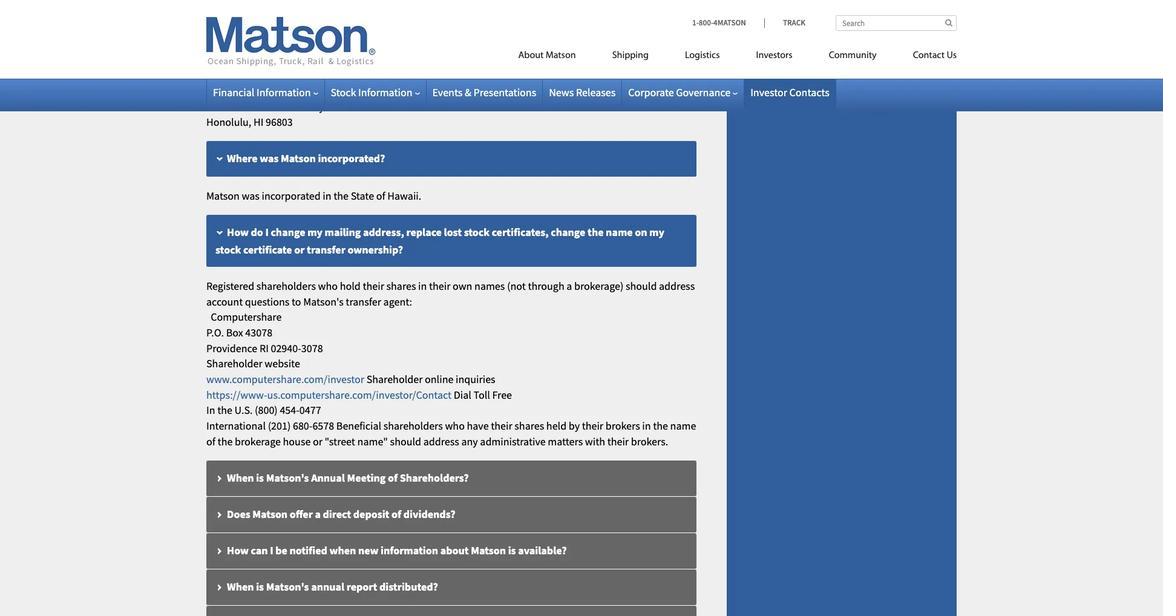 Task type: locate. For each thing, give the bounding box(es) containing it.
fiscal
[[655, 0, 678, 9], [388, 10, 411, 24]]

office?
[[428, 47, 459, 60]]

should right brokerage)
[[626, 279, 657, 293]]

change right 'certificates,'
[[551, 225, 585, 239]]

a inside registered shareholders who hold their shares in their own names (not through a brokerage) should address account questions to matson's transfer agent: computershare p.o. box 43078 providence ri 02940-3078 shareholder website www.computershare.com/investor shareholder online inquiries https://www-us.computershare.com/investor/contact dial toll free in the u.s. (800) 454-0477 international (201) 680-6578  beneficial shareholders who have their shares held by their brokers in the name of the brokerage house or "street name" should address any administrative matters with their brokers.
[[567, 279, 572, 293]]

2 change from the left
[[551, 225, 585, 239]]

inquiries
[[456, 372, 495, 386]]

when is matson's annual meeting of shareholders?
[[227, 471, 469, 484]]

what is the address of matson's corporate office? tab
[[206, 36, 697, 73]]

logistics link
[[667, 45, 738, 70]]

0 horizontal spatial transfer
[[307, 243, 345, 256]]

680-
[[293, 419, 313, 433]]

Search search field
[[836, 15, 957, 31]]

or inside how do i change my mailing address, replace lost stock certificates, change the name on my stock certificate or transfer ownership?
[[294, 243, 305, 256]]

matters
[[548, 434, 583, 448]]

a right "through"
[[567, 279, 572, 293]]

1 horizontal spatial shares
[[515, 419, 544, 433]]

matson's inside registered shareholders who hold their shares in their own names (not through a brokerage) should address account questions to matson's transfer agent: computershare p.o. box 43078 providence ri 02940-3078 shareholder website www.computershare.com/investor shareholder online inquiries https://www-us.computershare.com/investor/contact dial toll free in the u.s. (800) 454-0477 international (201) 680-6578  beneficial shareholders who have their shares held by their brokers in the name of the brokerage house or "street name" should address any administrative matters with their brokers.
[[303, 294, 344, 308]]

1 vertical spatial fiscal
[[388, 10, 411, 24]]

stock
[[464, 225, 490, 239], [215, 243, 241, 256]]

0 vertical spatial should
[[626, 279, 657, 293]]

0 vertical spatial stock
[[464, 225, 490, 239]]

0 horizontal spatial information
[[257, 85, 311, 99]]

corporate governance
[[628, 85, 731, 99]]

their right hold
[[363, 279, 384, 293]]

1 vertical spatial shareholders
[[383, 419, 443, 433]]

1 horizontal spatial with
[[585, 434, 605, 448]]

1 vertical spatial days
[[275, 10, 296, 24]]

1 vertical spatial address
[[659, 279, 695, 293]]

registered
[[206, 279, 254, 293]]

0 horizontal spatial i
[[265, 225, 269, 239]]

matson's down be
[[266, 580, 309, 593]]

when for when is matson's annual report distributed?
[[227, 580, 254, 593]]

is left available?
[[508, 543, 516, 557]]

community link
[[811, 45, 895, 70]]

matson right the about
[[471, 543, 506, 557]]

transfer inside how do i change my mailing address, replace lost stock certificates, change the name on my stock certificate or transfer ownership?
[[307, 243, 345, 256]]

0 horizontal spatial shares
[[386, 279, 416, 293]]

where was matson incorporated? tab panel
[[206, 188, 697, 204]]

2 how from the top
[[227, 543, 249, 557]]

0 horizontal spatial days
[[275, 10, 296, 24]]

is down can
[[256, 580, 264, 593]]

i right do
[[265, 225, 269, 239]]

1 how from the top
[[227, 225, 249, 239]]

0 vertical spatial name
[[606, 225, 633, 239]]

4matson
[[714, 18, 746, 28]]

information right stock
[[358, 85, 412, 99]]

2 when from the top
[[227, 580, 254, 593]]

information
[[257, 85, 311, 99], [358, 85, 412, 99]]

the
[[429, 0, 444, 9], [590, 0, 605, 9], [638, 0, 653, 9], [323, 10, 338, 24], [371, 10, 386, 24], [264, 47, 280, 60], [334, 189, 349, 203], [588, 225, 604, 239], [217, 403, 232, 417], [653, 419, 668, 433], [218, 434, 233, 448]]

who up the any
[[445, 419, 465, 433]]

providence
[[206, 341, 257, 355]]

in left the state
[[323, 189, 331, 203]]

1 horizontal spatial was
[[260, 151, 279, 165]]

is
[[242, 0, 249, 9], [254, 47, 262, 60], [256, 471, 264, 484], [508, 543, 516, 557], [256, 580, 264, 593]]

shareholder down providence
[[206, 357, 263, 371]]

was inside tab panel
[[242, 189, 260, 203]]

0 vertical spatial or
[[294, 243, 305, 256]]

"street
[[325, 434, 355, 448]]

change up certificate at left
[[271, 225, 305, 239]]

governance
[[676, 85, 731, 99]]

of
[[626, 0, 635, 9], [359, 10, 368, 24], [322, 47, 332, 60], [376, 189, 385, 203], [206, 434, 215, 448], [388, 471, 398, 484], [392, 507, 401, 521]]

1 vertical spatial i
[[270, 543, 273, 557]]

than
[[507, 0, 528, 9]]

1 vertical spatial when
[[227, 580, 254, 593]]

0 horizontal spatial with
[[407, 0, 427, 9]]

shares up agent:
[[386, 279, 416, 293]]

1 vertical spatial to
[[292, 294, 301, 308]]

1 horizontal spatial who
[[445, 419, 465, 433]]

or
[[294, 243, 305, 256], [313, 434, 323, 448]]

direct
[[323, 507, 351, 521]]

matson inside does matson offer a direct deposit of dividends? "tab"
[[253, 507, 288, 521]]

with right matters
[[585, 434, 605, 448]]

investor contacts
[[750, 85, 830, 99]]

the left on
[[588, 225, 604, 239]]

shares up administrative
[[515, 419, 544, 433]]

after
[[566, 0, 587, 9]]

where was matson incorporated? tab
[[206, 141, 697, 177]]

0 vertical spatial with
[[407, 0, 427, 9]]

the down its
[[323, 10, 338, 24]]

1 horizontal spatial in
[[418, 279, 427, 293]]

1 horizontal spatial information
[[358, 85, 412, 99]]

shareholders up 'name"'
[[383, 419, 443, 433]]

how left can
[[227, 543, 249, 557]]

how inside how do i change my mailing address, replace lost stock certificates, change the name on my stock certificate or transfer ownership?
[[227, 225, 249, 239]]

0 horizontal spatial my
[[308, 225, 323, 239]]

information up island
[[257, 85, 311, 99]]

0 horizontal spatial shareholder
[[206, 357, 263, 371]]

community
[[829, 51, 877, 61]]

0 vertical spatial address
[[282, 47, 320, 60]]

is right what at the left
[[254, 47, 262, 60]]

offer
[[290, 507, 313, 521]]

no
[[467, 0, 478, 9]]

shares
[[386, 279, 416, 293], [515, 419, 544, 433]]

tab
[[206, 606, 697, 616]]

0 vertical spatial a
[[567, 279, 572, 293]]

ri
[[260, 341, 269, 355]]

a inside "tab"
[[315, 507, 321, 521]]

how left do
[[227, 225, 249, 239]]

days right 40 on the left
[[543, 0, 564, 9]]

who left hold
[[318, 279, 338, 293]]

is inside 'when is matson's annual meeting of shareholders?' tab
[[256, 471, 264, 484]]

2 vertical spatial in
[[642, 419, 651, 433]]

replace
[[406, 225, 442, 239]]

is up and
[[242, 0, 249, 9]]

news releases
[[549, 85, 616, 99]]

0 vertical spatial transfer
[[307, 243, 345, 256]]

1 horizontal spatial a
[[567, 279, 572, 293]]

the up year.
[[429, 0, 444, 9]]

None search field
[[836, 15, 957, 31]]

toll
[[474, 388, 490, 402]]

1 my from the left
[[308, 225, 323, 239]]

i inside tab
[[270, 543, 273, 557]]

1 horizontal spatial change
[[551, 225, 585, 239]]

to inside registered shareholders who hold their shares in their own names (not through a brokerage) should address account questions to matson's transfer agent: computershare p.o. box 43078 providence ri 02940-3078 shareholder website www.computershare.com/investor shareholder online inquiries https://www-us.computershare.com/investor/contact dial toll free in the u.s. (800) 454-0477 international (201) 680-6578  beneficial shareholders who have their shares held by their brokers in the name of the brokerage house or "street name" should address any administrative matters with their brokers.
[[292, 294, 301, 308]]

1 horizontal spatial transfer
[[346, 294, 381, 308]]

or inside registered shareholders who hold their shares in their own names (not through a brokerage) should address account questions to matson's transfer agent: computershare p.o. box 43078 providence ri 02940-3078 shareholder website www.computershare.com/investor shareholder online inquiries https://www-us.computershare.com/investor/contact dial toll free in the u.s. (800) 454-0477 international (201) 680-6578  beneficial shareholders who have their shares held by their brokers in the name of the brokerage house or "street name" should address any administrative matters with their brokers.
[[313, 434, 323, 448]]

1 vertical spatial was
[[242, 189, 260, 203]]

stock right lost
[[464, 225, 490, 239]]

events & presentations
[[432, 85, 536, 99]]

the down results
[[371, 10, 386, 24]]

of right "deposit"
[[392, 507, 401, 521]]

of inside where was matson incorporated? tab panel
[[376, 189, 385, 203]]

1 horizontal spatial end
[[607, 0, 624, 9]]

when is matson's annual meeting of shareholders? tab
[[206, 460, 697, 497]]

0 horizontal spatial a
[[315, 507, 321, 521]]

events
[[432, 85, 463, 99]]

what is the address of matson's corporate office? tab panel
[[206, 83, 697, 130]]

to left file
[[292, 0, 302, 9]]

0 horizontal spatial who
[[318, 279, 338, 293]]

address inside tab
[[282, 47, 320, 60]]

days right 60
[[275, 10, 296, 24]]

1 vertical spatial or
[[313, 434, 323, 448]]

1 horizontal spatial fiscal
[[655, 0, 678, 9]]

800-
[[699, 18, 714, 28]]

1 vertical spatial transfer
[[346, 294, 381, 308]]

corporate
[[628, 85, 674, 99]]

was
[[260, 151, 279, 165], [242, 189, 260, 203]]

my right on
[[649, 225, 664, 239]]

1 horizontal spatial should
[[626, 279, 657, 293]]

in up brokers.
[[642, 419, 651, 433]]

0 horizontal spatial address
[[282, 47, 320, 60]]

0 vertical spatial in
[[323, 189, 331, 203]]

shareholders up questions
[[256, 279, 316, 293]]

stock up "registered"
[[215, 243, 241, 256]]

can
[[251, 543, 268, 557]]

account
[[206, 294, 243, 308]]

was for matson
[[260, 151, 279, 165]]

incorporated?
[[318, 151, 385, 165]]

how do i change my mailing address, replace lost stock certificates, change the name on my stock certificate or transfer ownership? tab panel
[[206, 278, 697, 449]]

was for incorporated
[[242, 189, 260, 203]]

when down can
[[227, 580, 254, 593]]

honolulu,
[[206, 115, 251, 129]]

0 horizontal spatial change
[[271, 225, 305, 239]]

about matson
[[518, 51, 576, 61]]

address
[[282, 47, 320, 60], [659, 279, 695, 293], [423, 434, 459, 448]]

1 vertical spatial end
[[340, 10, 357, 24]]

the left the state
[[334, 189, 349, 203]]

the right after
[[590, 0, 605, 9]]

0 vertical spatial shareholder
[[206, 357, 263, 371]]

notified
[[290, 543, 327, 557]]

0 vertical spatial when
[[227, 471, 254, 484]]

shareholder up us.computershare.com/investor/contact
[[367, 372, 423, 386]]

file
[[304, 0, 318, 9]]

shareholders?
[[400, 471, 469, 484]]

is inside when is matson's annual report distributed? tab
[[256, 580, 264, 593]]

name"
[[357, 434, 388, 448]]

with up year.
[[407, 0, 427, 9]]

how inside tab
[[227, 543, 249, 557]]

https://www-
[[206, 388, 267, 402]]

1 horizontal spatial days
[[543, 0, 564, 9]]

matson inside where was matson incorporated? tab
[[281, 151, 316, 165]]

releases
[[576, 85, 616, 99]]

matson's up stock
[[334, 47, 377, 60]]

annual
[[311, 471, 345, 484]]

0 horizontal spatial name
[[606, 225, 633, 239]]

corporate governance link
[[628, 85, 738, 99]]

1-
[[692, 18, 699, 28]]

1 information from the left
[[257, 85, 311, 99]]

matson inside where was matson incorporated? tab panel
[[206, 189, 240, 203]]

matson down where
[[206, 189, 240, 203]]

1 horizontal spatial or
[[313, 434, 323, 448]]

0 vertical spatial i
[[265, 225, 269, 239]]

(not
[[507, 279, 526, 293]]

matson is required to file its financial results with the sec no more than 40 days after the end of the fiscal quarter and 60 days from the end of the fiscal year.
[[206, 0, 678, 24]]

news
[[549, 85, 574, 99]]

us.computershare.com/investor/contact
[[267, 388, 452, 402]]

matson up 'quarter'
[[206, 0, 240, 9]]

matson inside about matson link
[[546, 51, 576, 61]]

1 vertical spatial should
[[390, 434, 421, 448]]

information
[[381, 543, 438, 557]]

matson's inside when is matson's annual report distributed? tab
[[266, 580, 309, 593]]

1 horizontal spatial address
[[423, 434, 459, 448]]

does matson offer a direct deposit of dividends? tab
[[206, 497, 697, 533]]

i inside how do i change my mailing address, replace lost stock certificates, change the name on my stock certificate or transfer ownership?
[[265, 225, 269, 239]]

the down international
[[218, 434, 233, 448]]

in left own
[[418, 279, 427, 293]]

the right in on the bottom of the page
[[217, 403, 232, 417]]

to right questions
[[292, 294, 301, 308]]

name right brokers
[[670, 419, 696, 433]]

0 horizontal spatial was
[[242, 189, 260, 203]]

0 vertical spatial days
[[543, 0, 564, 9]]

1411
[[206, 100, 228, 114]]

is inside matson is required to file its financial results with the sec no more than 40 days after the end of the fiscal quarter and 60 days from the end of the fiscal year.
[[242, 0, 249, 9]]

1 horizontal spatial shareholder
[[367, 372, 423, 386]]

or down 6578 on the bottom left of page
[[313, 434, 323, 448]]

name inside registered shareholders who hold their shares in their own names (not through a brokerage) should address account questions to matson's transfer agent: computershare p.o. box 43078 providence ri 02940-3078 shareholder website www.computershare.com/investor shareholder online inquiries https://www-us.computershare.com/investor/contact dial toll free in the u.s. (800) 454-0477 international (201) 680-6578  beneficial shareholders who have their shares held by their brokers in the name of the brokerage house or "street name" should address any administrative matters with their brokers.
[[670, 419, 696, 433]]

of up stock
[[322, 47, 332, 60]]

1 vertical spatial with
[[585, 434, 605, 448]]

hi
[[254, 115, 264, 129]]

name left on
[[606, 225, 633, 239]]

with
[[407, 0, 427, 9], [585, 434, 605, 448]]

of up shipping at the top right of page
[[626, 0, 635, 9]]

2 information from the left
[[358, 85, 412, 99]]

0 vertical spatial fiscal
[[655, 0, 678, 9]]

or right certificate at left
[[294, 243, 305, 256]]

1 horizontal spatial name
[[670, 419, 696, 433]]

transfer down hold
[[346, 294, 381, 308]]

do
[[251, 225, 263, 239]]

2 horizontal spatial address
[[659, 279, 695, 293]]

end down financial at the top left of the page
[[340, 10, 357, 24]]

1 when from the top
[[227, 471, 254, 484]]

www.computershare.com/investor
[[206, 372, 364, 386]]

top menu navigation
[[464, 45, 957, 70]]

0 vertical spatial was
[[260, 151, 279, 165]]

of down financial at the top left of the page
[[359, 10, 368, 24]]

i left be
[[270, 543, 273, 557]]

a right 'offer'
[[315, 507, 321, 521]]

should right 'name"'
[[390, 434, 421, 448]]

is inside what is the address of matson's corporate office? tab
[[254, 47, 262, 60]]

1 horizontal spatial i
[[270, 543, 273, 557]]

0 horizontal spatial shareholders
[[256, 279, 316, 293]]

of down international
[[206, 434, 215, 448]]

matson left 'offer'
[[253, 507, 288, 521]]

news releases link
[[549, 85, 616, 99]]

0 horizontal spatial or
[[294, 243, 305, 256]]

stock information
[[331, 85, 412, 99]]

0 vertical spatial who
[[318, 279, 338, 293]]

1 vertical spatial a
[[315, 507, 321, 521]]

was right where
[[260, 151, 279, 165]]

was up do
[[242, 189, 260, 203]]

dividends?
[[403, 507, 455, 521]]

when up the 'does'
[[227, 471, 254, 484]]

of right the state
[[376, 189, 385, 203]]

with inside registered shareholders who hold their shares in their own names (not through a brokerage) should address account questions to matson's transfer agent: computershare p.o. box 43078 providence ri 02940-3078 shareholder website www.computershare.com/investor shareholder online inquiries https://www-us.computershare.com/investor/contact dial toll free in the u.s. (800) 454-0477 international (201) 680-6578  beneficial shareholders who have their shares held by their brokers in the name of the brokerage house or "street name" should address any administrative matters with their brokers.
[[585, 434, 605, 448]]

0 horizontal spatial end
[[340, 10, 357, 24]]

0 horizontal spatial should
[[390, 434, 421, 448]]

my left mailing
[[308, 225, 323, 239]]

how
[[227, 225, 249, 239], [227, 543, 249, 557]]

matson right about
[[546, 51, 576, 61]]

0 vertical spatial to
[[292, 0, 302, 9]]

shareholder
[[206, 357, 263, 371], [367, 372, 423, 386]]

matson up incorporated on the left top of page
[[281, 151, 316, 165]]

0 vertical spatial how
[[227, 225, 249, 239]]

u.s.
[[235, 403, 253, 417]]

0 vertical spatial end
[[607, 0, 624, 9]]

distributed?
[[379, 580, 438, 593]]

matson's down hold
[[303, 294, 344, 308]]

a
[[567, 279, 572, 293], [315, 507, 321, 521]]

financial information link
[[213, 85, 318, 99]]

was inside tab
[[260, 151, 279, 165]]

1 horizontal spatial my
[[649, 225, 664, 239]]

to
[[292, 0, 302, 9], [292, 294, 301, 308]]

1 vertical spatial name
[[670, 419, 696, 433]]

change
[[271, 225, 305, 239], [551, 225, 585, 239]]

1 vertical spatial stock
[[215, 243, 241, 256]]

matson's down house
[[266, 471, 309, 484]]

2 vertical spatial address
[[423, 434, 459, 448]]

1 vertical spatial how
[[227, 543, 249, 557]]

0 horizontal spatial stock
[[215, 243, 241, 256]]

is down brokerage
[[256, 471, 264, 484]]

transfer down mailing
[[307, 243, 345, 256]]

end right after
[[607, 0, 624, 9]]



Task type: describe. For each thing, give the bounding box(es) containing it.
by
[[569, 419, 580, 433]]

information for stock information
[[358, 85, 412, 99]]

www.computershare.com/investor link
[[206, 372, 364, 386]]

0 vertical spatial shares
[[386, 279, 416, 293]]

shipping link
[[594, 45, 667, 70]]

lost
[[444, 225, 462, 239]]

own
[[453, 279, 472, 293]]

how for do
[[227, 225, 249, 239]]

their down brokers
[[607, 434, 629, 448]]

brokerage
[[235, 434, 281, 448]]

where was matson incorporated?
[[227, 151, 385, 165]]

of inside "tab"
[[392, 507, 401, 521]]

what
[[227, 47, 252, 60]]

how for can
[[227, 543, 249, 557]]

house
[[283, 434, 311, 448]]

investor contacts link
[[750, 85, 830, 99]]

the up brokers.
[[653, 419, 668, 433]]

hawaii.
[[387, 189, 421, 203]]

meeting
[[347, 471, 386, 484]]

island
[[256, 100, 283, 114]]

how can i be notified when new information about matson is available? tab
[[206, 533, 697, 569]]

0 horizontal spatial fiscal
[[388, 10, 411, 24]]

their left own
[[429, 279, 450, 293]]

i for can
[[270, 543, 273, 557]]

contacts
[[789, 85, 830, 99]]

investors
[[756, 51, 793, 61]]

the inside how do i change my mailing address, replace lost stock certificates, change the name on my stock certificate or transfer ownership?
[[588, 225, 604, 239]]

quarter
[[206, 10, 240, 24]]

parkway
[[286, 100, 324, 114]]

1-800-4matson link
[[692, 18, 764, 28]]

60
[[262, 10, 273, 24]]

search image
[[945, 19, 953, 27]]

ownership?
[[348, 243, 403, 256]]

0 horizontal spatial in
[[323, 189, 331, 203]]

transfer inside registered shareholders who hold their shares in their own names (not through a brokerage) should address account questions to matson's transfer agent: computershare p.o. box 43078 providence ri 02940-3078 shareholder website www.computershare.com/investor shareholder online inquiries https://www-us.computershare.com/investor/contact dial toll free in the u.s. (800) 454-0477 international (201) 680-6578  beneficial shareholders who have their shares held by their brokers in the name of the brokerage house or "street name" should address any administrative matters with their brokers.
[[346, 294, 381, 308]]

questions
[[245, 294, 289, 308]]

deposit
[[353, 507, 389, 521]]

how do i change my mailing address, replace lost stock certificates, change the name on my stock certificate or transfer ownership? tab
[[206, 215, 697, 267]]

computershare
[[211, 310, 282, 324]]

address,
[[363, 225, 404, 239]]

&
[[465, 85, 471, 99]]

is for when is matson's annual report distributed?
[[256, 580, 264, 593]]

financial information
[[213, 85, 311, 99]]

matson's inside 'when is matson's annual meeting of shareholders?' tab
[[266, 471, 309, 484]]

registered shareholders who hold their shares in their own names (not through a brokerage) should address account questions to matson's transfer agent: computershare p.o. box 43078 providence ri 02940-3078 shareholder website www.computershare.com/investor shareholder online inquiries https://www-us.computershare.com/investor/contact dial toll free in the u.s. (800) 454-0477 international (201) 680-6578  beneficial shareholders who have their shares held by their brokers in the name of the brokerage house or "street name" should address any administrative matters with their brokers.
[[206, 279, 696, 448]]

3078
[[301, 341, 323, 355]]

when is matson's annual report distributed? tab
[[206, 569, 697, 606]]

agent:
[[383, 294, 412, 308]]

is for what is the address of matson's corporate office?
[[254, 47, 262, 60]]

does matson offer a direct deposit of dividends?
[[227, 507, 455, 521]]

when does matson release its quarterly reports? tab panel
[[206, 0, 697, 25]]

track link
[[764, 18, 805, 28]]

year.
[[413, 10, 435, 24]]

shipping
[[612, 51, 649, 61]]

matson's inside what is the address of matson's corporate office? tab
[[334, 47, 377, 60]]

sec
[[447, 0, 464, 9]]

matson inside the how can i be notified when new information about matson is available? tab
[[471, 543, 506, 557]]

0477
[[299, 403, 321, 417]]

is for matson is required to file its financial results with the sec no more than 40 days after the end of the fiscal quarter and 60 days from the end of the fiscal year.
[[242, 0, 249, 9]]

when for when is matson's annual meeting of shareholders?
[[227, 471, 254, 484]]

box
[[226, 326, 243, 339]]

is inside the how can i be notified when new information about matson is available? tab
[[508, 543, 516, 557]]

contact
[[913, 51, 945, 61]]

when
[[329, 543, 356, 557]]

presentations
[[474, 85, 536, 99]]

us
[[947, 51, 957, 61]]

incorporated
[[262, 189, 321, 203]]

is for when is matson's annual meeting of shareholders?
[[256, 471, 264, 484]]

matson inside matson is required to file its financial results with the sec no more than 40 days after the end of the fiscal quarter and 60 days from the end of the fiscal year.
[[206, 0, 240, 9]]

(800)
[[255, 403, 278, 417]]

annual
[[311, 580, 344, 593]]

report
[[347, 580, 377, 593]]

events & presentations link
[[432, 85, 536, 99]]

dial
[[454, 388, 471, 402]]

track
[[783, 18, 805, 28]]

1-800-4matson
[[692, 18, 746, 28]]

investors link
[[738, 45, 811, 70]]

their right by
[[582, 419, 603, 433]]

how do i change my mailing address, replace lost stock certificates, change the name on my stock certificate or transfer ownership?
[[215, 225, 664, 256]]

454-
[[280, 403, 299, 417]]

1 vertical spatial shares
[[515, 419, 544, 433]]

1 vertical spatial who
[[445, 419, 465, 433]]

matson image
[[206, 17, 376, 67]]

to inside matson is required to file its financial results with the sec no more than 40 days after the end of the fiscal quarter and 60 days from the end of the fiscal year.
[[292, 0, 302, 9]]

name inside how do i change my mailing address, replace lost stock certificates, change the name on my stock certificate or transfer ownership?
[[606, 225, 633, 239]]

required
[[251, 0, 290, 9]]

their up administrative
[[491, 419, 512, 433]]

of right meeting
[[388, 471, 398, 484]]

certificate
[[243, 243, 292, 256]]

its
[[320, 0, 331, 9]]

does
[[227, 507, 250, 521]]

43078
[[245, 326, 272, 339]]

contact us
[[913, 51, 957, 61]]

1 vertical spatial shareholder
[[367, 372, 423, 386]]

online
[[425, 372, 454, 386]]

investor
[[750, 85, 787, 99]]

the up shipping at the top right of page
[[638, 0, 653, 9]]

on
[[635, 225, 647, 239]]

1 change from the left
[[271, 225, 305, 239]]

(201)
[[268, 419, 291, 433]]

administrative
[[480, 434, 546, 448]]

i for do
[[265, 225, 269, 239]]

https://www-us.computershare.com/investor/contact link
[[206, 388, 452, 402]]

1 horizontal spatial stock
[[464, 225, 490, 239]]

beneficial
[[336, 419, 381, 433]]

brokers.
[[631, 434, 668, 448]]

more
[[481, 0, 505, 9]]

the right what at the left
[[264, 47, 280, 60]]

of inside registered shareholders who hold their shares in their own names (not through a brokerage) should address account questions to matson's transfer agent: computershare p.o. box 43078 providence ri 02940-3078 shareholder website www.computershare.com/investor shareholder online inquiries https://www-us.computershare.com/investor/contact dial toll free in the u.s. (800) 454-0477 international (201) 680-6578  beneficial shareholders who have their shares held by their brokers in the name of the brokerage house or "street name" should address any administrative matters with their brokers.
[[206, 434, 215, 448]]

matson, inc. 1411 sand island parkway honolulu, hi 96803
[[206, 84, 324, 129]]

certificates,
[[492, 225, 549, 239]]

with inside matson is required to file its financial results with the sec no more than 40 days after the end of the fiscal quarter and 60 days from the end of the fiscal year.
[[407, 0, 427, 9]]

how can i be notified when new information about matson is available?
[[227, 543, 567, 557]]

information for financial information
[[257, 85, 311, 99]]

contact us link
[[895, 45, 957, 70]]

2 horizontal spatial in
[[642, 419, 651, 433]]

brokers
[[606, 419, 640, 433]]

state
[[351, 189, 374, 203]]

available?
[[518, 543, 567, 557]]

0 vertical spatial shareholders
[[256, 279, 316, 293]]

any
[[461, 434, 478, 448]]

40
[[530, 0, 541, 9]]

2 my from the left
[[649, 225, 664, 239]]

about matson link
[[500, 45, 594, 70]]

1 vertical spatial in
[[418, 279, 427, 293]]

1 horizontal spatial shareholders
[[383, 419, 443, 433]]

logistics
[[685, 51, 720, 61]]

matson was incorporated in the state of hawaii.
[[206, 189, 421, 203]]

financial
[[333, 0, 372, 9]]

the inside where was matson incorporated? tab panel
[[334, 189, 349, 203]]



Task type: vqa. For each thing, say whether or not it's contained in the screenshot.
THE FILING
no



